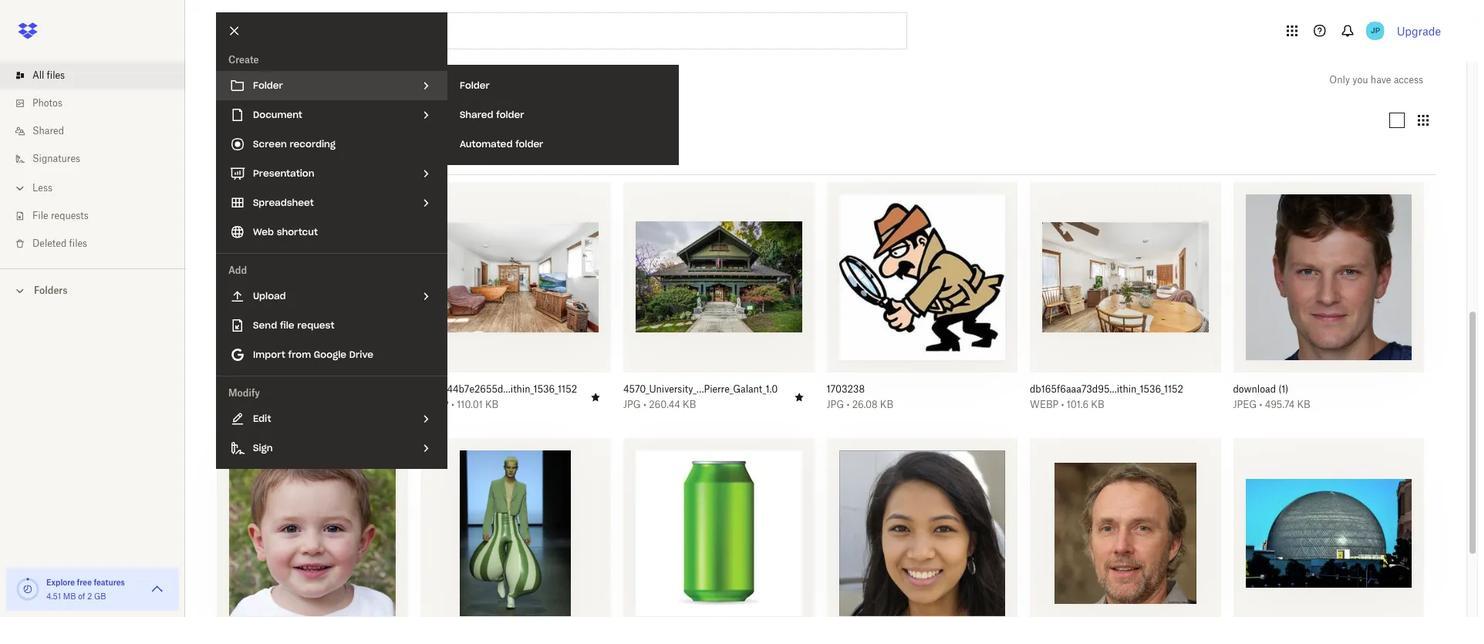 Task type: locate. For each thing, give the bounding box(es) containing it.
webp left 110.01
[[420, 399, 449, 411]]

only you have access
[[1330, 74, 1424, 86]]

less image
[[12, 181, 28, 196]]

upgrade link
[[1397, 24, 1442, 37]]

kb down db165f6aaa73d95…ithin_1536_1152
[[1091, 399, 1105, 411]]

file
[[280, 319, 294, 331]]

free
[[77, 578, 92, 587]]

1 horizontal spatial webp
[[1030, 399, 1059, 411]]

kb
[[485, 399, 499, 411], [683, 399, 696, 411], [880, 399, 894, 411], [1091, 399, 1105, 411], [1298, 399, 1311, 411]]

download
[[1234, 384, 1276, 395]]

files up photos
[[47, 69, 65, 81]]

file, screenshot 2023-10-19 at 9.45.56 am.png row
[[827, 438, 1018, 617]]

4570_university_…pierre_galant_1.0 jpg • 260.44 kb
[[624, 384, 778, 411]]

folder for automated folder
[[516, 138, 543, 150]]

mb
[[63, 592, 76, 601]]

all files down create
[[216, 71, 267, 89]]

photos link
[[12, 90, 185, 117]]

webp for webp • 101.6 kb
[[1030, 399, 1059, 411]]

send
[[253, 319, 277, 331]]

0 horizontal spatial all
[[32, 69, 44, 81]]

1 kb from the left
[[485, 399, 499, 411]]

google
[[314, 349, 347, 360]]

screen recording
[[253, 138, 336, 150]]

• inside db165f6aaa73d95…ithin_1536_1152 webp • 101.6 kb
[[1062, 399, 1065, 411]]

webp left 101.6
[[1030, 399, 1059, 411]]

1 vertical spatial shared
[[32, 125, 64, 137]]

db165f6aaa73d95…ithin_1536_1152 webp • 101.6 kb
[[1030, 384, 1184, 411]]

1 • from the left
[[451, 399, 455, 411]]

screen
[[253, 138, 287, 150]]

files
[[47, 69, 65, 81], [237, 71, 267, 89], [69, 238, 87, 249]]

upgrade
[[1397, 24, 1442, 37]]

shared inside shared 'link'
[[32, 125, 64, 137]]

shortcut
[[277, 226, 318, 238]]

files
[[276, 384, 296, 395]]

signatures link
[[12, 145, 185, 173]]

• inside 4570_university_…pierre_galant_1.0 jpg • 260.44 kb
[[644, 399, 647, 411]]

deleted
[[32, 238, 67, 249]]

2 • from the left
[[644, 399, 647, 411]]

4.51
[[46, 592, 61, 601]]

• for 101.6
[[1062, 399, 1065, 411]]

52f9044b7e2655d…ithin_1536_1152
[[420, 384, 577, 395]]

• for 260.44
[[644, 399, 647, 411]]

folder up edit
[[245, 399, 272, 411]]

folder
[[496, 109, 524, 120], [516, 138, 543, 150]]

all files up photos
[[32, 69, 65, 81]]

2 jpg from the left
[[827, 399, 844, 411]]

• for 26.08
[[847, 399, 850, 411]]

3 kb from the left
[[880, 399, 894, 411]]

web
[[253, 226, 274, 238]]

explore free features 4.51 mb of 2 gb
[[46, 578, 125, 601]]

kb inside db165f6aaa73d95…ithin_1536_1152 webp • 101.6 kb
[[1091, 399, 1105, 411]]

import
[[253, 349, 285, 360]]

52f9044b7e2655d…ithin_1536_1152 button
[[420, 384, 577, 396]]

• down 1703238
[[847, 399, 850, 411]]

2 kb from the left
[[683, 399, 696, 411]]

4 • from the left
[[1062, 399, 1065, 411]]

kb inside 4570_university_…pierre_galant_1.0 jpg • 260.44 kb
[[683, 399, 696, 411]]

0 vertical spatial folder
[[496, 109, 524, 120]]

shared down photos
[[32, 125, 64, 137]]

files down create
[[237, 71, 267, 89]]

jpg inside 1703238 jpg • 26.08 kb
[[827, 399, 844, 411]]

folder
[[253, 79, 283, 91], [460, 79, 490, 91], [245, 399, 272, 411]]

0 vertical spatial shared
[[460, 109, 494, 120]]

2 webp from the left
[[1030, 399, 1059, 411]]

kb down download (1) button
[[1298, 399, 1311, 411]]

send file request menu item
[[216, 311, 448, 340]]

file requests link
[[12, 202, 185, 230]]

sign menu item
[[216, 434, 448, 463]]

jpg for jpg • 260.44 kb
[[624, 399, 641, 411]]

create
[[228, 54, 259, 66]]

kb inside 1703238 jpg • 26.08 kb
[[880, 399, 894, 411]]

• left 260.44 at the left
[[644, 399, 647, 411]]

0 horizontal spatial all files
[[32, 69, 65, 81]]

shared
[[460, 109, 494, 120], [32, 125, 64, 137]]

starred button
[[282, 108, 340, 133]]

folder, secret files row
[[211, 182, 408, 422]]

1 webp from the left
[[420, 399, 449, 411]]

folder up document on the top left of the page
[[253, 79, 283, 91]]

• left 101.6
[[1062, 399, 1065, 411]]

kb for jpg • 260.44 kb
[[683, 399, 696, 411]]

1 horizontal spatial shared
[[460, 109, 494, 120]]

kb for jpg • 26.08 kb
[[880, 399, 894, 411]]

all up photos
[[32, 69, 44, 81]]

upload
[[253, 290, 286, 302]]

• inside 52f9044b7e2655d…ithin_1536_1152 webp • 110.01 kb
[[451, 399, 455, 411]]

•
[[451, 399, 455, 411], [644, 399, 647, 411], [847, 399, 850, 411], [1062, 399, 1065, 411], [1260, 399, 1263, 411]]

edit menu item
[[216, 404, 448, 434]]

1 horizontal spatial all files
[[216, 71, 267, 89]]

4 kb from the left
[[1091, 399, 1105, 411]]

menu
[[216, 12, 448, 469], [448, 65, 679, 165]]

0 horizontal spatial shared
[[32, 125, 64, 137]]

1703238 jpg • 26.08 kb
[[827, 384, 894, 411]]

shared for shared
[[32, 125, 64, 137]]

• right jpeg
[[1260, 399, 1263, 411]]

download (1) button
[[1234, 384, 1391, 396]]

folder menu item
[[216, 71, 448, 100]]

webp inside db165f6aaa73d95…ithin_1536_1152 webp • 101.6 kb
[[1030, 399, 1059, 411]]

all files
[[32, 69, 65, 81], [216, 71, 267, 89]]

folder up automated folder
[[496, 109, 524, 120]]

folder right automated in the left of the page
[[516, 138, 543, 150]]

webp inside 52f9044b7e2655d…ithin_1536_1152 webp • 110.01 kb
[[420, 399, 449, 411]]

0 horizontal spatial files
[[47, 69, 65, 81]]

5 • from the left
[[1260, 399, 1263, 411]]

list
[[0, 52, 185, 269]]

explore
[[46, 578, 75, 587]]

1 vertical spatial folder
[[516, 138, 543, 150]]

files right the deleted
[[69, 238, 87, 249]]

file, istockphoto-610015062-612x612.jpg row
[[624, 438, 815, 617]]

you
[[1353, 74, 1369, 86]]

spreadsheet menu item
[[216, 188, 448, 218]]

1 horizontal spatial files
[[69, 238, 87, 249]]

folders button
[[0, 279, 185, 302]]

• inside 1703238 jpg • 26.08 kb
[[847, 399, 850, 411]]

3 • from the left
[[847, 399, 850, 411]]

jpg inside 4570_university_…pierre_galant_1.0 jpg • 260.44 kb
[[624, 399, 641, 411]]

automated folder
[[460, 138, 543, 150]]

add
[[228, 265, 247, 276]]

kb for webp • 110.01 kb
[[485, 399, 499, 411]]

0 horizontal spatial webp
[[420, 399, 449, 411]]

name
[[216, 152, 248, 166]]

import from google drive
[[253, 349, 373, 360]]

webp
[[420, 399, 449, 411], [1030, 399, 1059, 411]]

• inside download (1) jpeg • 495.74 kb
[[1260, 399, 1263, 411]]

0 horizontal spatial jpg
[[624, 399, 641, 411]]

shared link
[[12, 117, 185, 145]]

webp for webp • 110.01 kb
[[420, 399, 449, 411]]

import from google drive menu item
[[216, 340, 448, 370]]

menu containing create
[[216, 12, 448, 469]]

• for 110.01
[[451, 399, 455, 411]]

1 jpg from the left
[[624, 399, 641, 411]]

file
[[32, 210, 48, 221]]

1 horizontal spatial all
[[216, 71, 233, 89]]

kb down 4570_university_…pierre_galant_1.0
[[683, 399, 696, 411]]

jpg down 1703238
[[827, 399, 844, 411]]

jpg
[[624, 399, 641, 411], [827, 399, 844, 411]]

kb inside 52f9044b7e2655d…ithin_1536_1152 webp • 110.01 kb
[[485, 399, 499, 411]]

jpg for jpg • 26.08 kb
[[827, 399, 844, 411]]

kb down 52f9044b7e2655d…ithin_1536_1152 button in the bottom of the page
[[485, 399, 499, 411]]

kb right 26.08
[[880, 399, 894, 411]]

presentation menu item
[[216, 159, 448, 188]]

shared up automated in the left of the page
[[460, 109, 494, 120]]

110.01
[[457, 399, 483, 411]]

jpg left 260.44 at the left
[[624, 399, 641, 411]]

send file request
[[253, 319, 334, 331]]

all
[[32, 69, 44, 81], [216, 71, 233, 89]]

db165f6aaa73d95…ithin_1536_1152 button
[[1030, 384, 1187, 396]]

document menu item
[[216, 100, 448, 130]]

1 horizontal spatial jpg
[[827, 399, 844, 411]]

files for deleted files link
[[69, 238, 87, 249]]

5 kb from the left
[[1298, 399, 1311, 411]]

all down create
[[216, 71, 233, 89]]

• left 110.01
[[451, 399, 455, 411]]

folder inside menu item
[[253, 79, 283, 91]]

files inside list item
[[47, 69, 65, 81]]



Task type: describe. For each thing, give the bounding box(es) containing it.
sign
[[253, 442, 273, 454]]

recording
[[290, 138, 336, 150]]

name button
[[216, 150, 346, 169]]

modify
[[228, 387, 260, 399]]

shared folder
[[460, 109, 524, 120]]

(1)
[[1279, 384, 1289, 395]]

web shortcut menu item
[[216, 218, 448, 247]]

file, screenshot 2023-11-13 at 10.51.08 am.png row
[[1030, 438, 1221, 617]]

4570_university_…pierre_galant_1.0 button
[[624, 384, 781, 396]]

101.6
[[1067, 399, 1089, 411]]

request
[[297, 319, 334, 331]]

secret files button
[[245, 384, 380, 396]]

features
[[94, 578, 125, 587]]

from
[[288, 349, 311, 360]]

screen recording menu item
[[216, 130, 448, 159]]

26.08
[[852, 399, 878, 411]]

only
[[1330, 74, 1351, 86]]

file, download (1).jpeg row
[[1227, 182, 1425, 422]]

signatures
[[32, 153, 80, 164]]

260.44
[[649, 399, 681, 411]]

jpeg
[[1234, 399, 1257, 411]]

shared for shared folder
[[460, 109, 494, 120]]

4570_university_…pierre_galant_1.0
[[624, 384, 778, 395]]

download (1) jpeg • 495.74 kb
[[1234, 384, 1311, 411]]

file, download.jpeg row
[[217, 438, 408, 617]]

gb
[[94, 592, 106, 601]]

file, 52f9044b7e2655d26eb85c0b2abdc392-uncropped_scaled_within_1536_1152.webp row
[[414, 182, 611, 422]]

have
[[1371, 74, 1392, 86]]

spreadsheet
[[253, 197, 314, 208]]

kb for webp • 101.6 kb
[[1091, 399, 1105, 411]]

1703238
[[827, 384, 865, 395]]

1703238 button
[[827, 384, 984, 396]]

all inside list item
[[32, 69, 44, 81]]

close image
[[222, 18, 248, 44]]

files for all files link
[[47, 69, 65, 81]]

file, inflatable-pants-today-inline-200227-5.webp row
[[420, 438, 611, 617]]

all files inside list item
[[32, 69, 65, 81]]

presentation
[[253, 167, 314, 179]]

deleted files link
[[12, 230, 185, 258]]

recents button
[[216, 108, 276, 133]]

2 horizontal spatial files
[[237, 71, 267, 89]]

secret
[[245, 384, 273, 395]]

requests
[[51, 210, 89, 221]]

file, db165f6aaa73d95c9004256537e7037b-uncropped_scaled_within_1536_1152.webp row
[[1024, 182, 1221, 422]]

kb inside download (1) jpeg • 495.74 kb
[[1298, 399, 1311, 411]]

edit
[[253, 413, 271, 424]]

upload menu item
[[216, 282, 448, 311]]

folder for shared folder
[[496, 109, 524, 120]]

of
[[78, 592, 85, 601]]

file, 1703238.jpg row
[[821, 182, 1018, 422]]

file, the_sphere_at_the_venetian_resort_(53098837453).jpg row
[[1234, 438, 1425, 617]]

db165f6aaa73d95…ithin_1536_1152
[[1030, 384, 1184, 395]]

file requests
[[32, 210, 89, 221]]

52f9044b7e2655d…ithin_1536_1152 webp • 110.01 kb
[[420, 384, 577, 411]]

document
[[253, 109, 302, 120]]

access
[[1394, 74, 1424, 86]]

less
[[32, 182, 52, 194]]

photos
[[32, 97, 62, 109]]

folder inside secret files folder
[[245, 399, 272, 411]]

all files link
[[12, 62, 185, 90]]

folder up the shared folder
[[460, 79, 490, 91]]

folders
[[34, 285, 68, 296]]

starred
[[295, 115, 328, 126]]

2
[[87, 592, 92, 601]]

web shortcut
[[253, 226, 318, 238]]

deleted files
[[32, 238, 87, 249]]

all files list item
[[0, 62, 185, 90]]

495.74
[[1265, 399, 1295, 411]]

list containing all files
[[0, 52, 185, 269]]

secret files folder
[[245, 384, 296, 411]]

menu containing folder
[[448, 65, 679, 165]]

drive
[[349, 349, 373, 360]]

quota usage element
[[15, 577, 40, 602]]

file, 4570_university_ave____pierre_galant_1.0.jpg row
[[617, 182, 815, 422]]

recents
[[228, 115, 264, 126]]

automated
[[460, 138, 513, 150]]

dropbox image
[[12, 15, 43, 46]]



Task type: vqa. For each thing, say whether or not it's contained in the screenshot.
group
no



